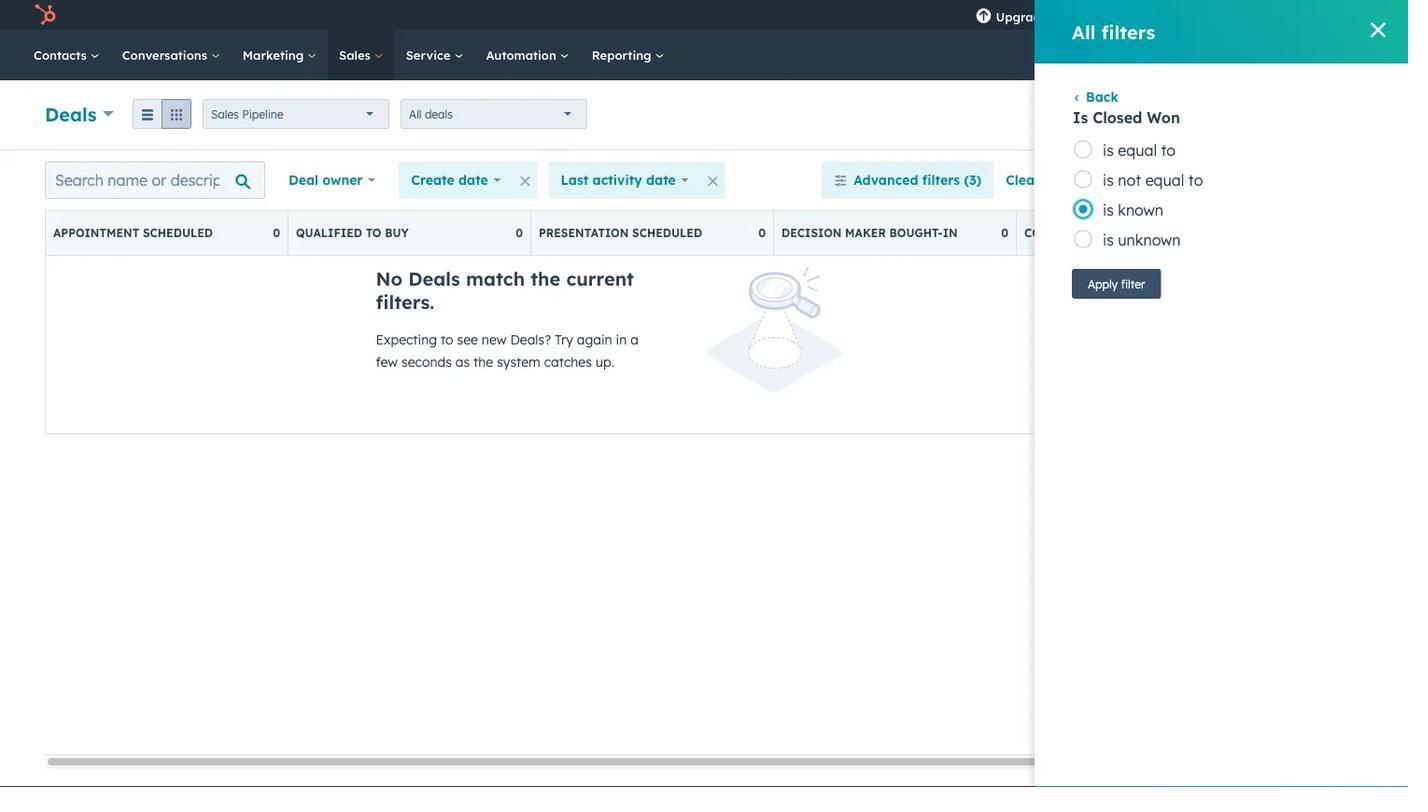 Task type: describe. For each thing, give the bounding box(es) containing it.
deals
[[425, 107, 453, 121]]

menu containing vhs can fix it!
[[963, 0, 1386, 30]]

search button
[[1360, 39, 1392, 71]]

maker
[[846, 226, 886, 240]]

board actions
[[1097, 172, 1187, 188]]

sent
[[1091, 226, 1122, 240]]

actions button
[[1098, 100, 1179, 130]]

known
[[1119, 201, 1164, 220]]

marketplaces button
[[1103, 0, 1142, 30]]

filter
[[1122, 277, 1146, 291]]

service
[[406, 47, 454, 63]]

won
[[1148, 108, 1181, 127]]

help image
[[1153, 8, 1170, 25]]

no
[[376, 267, 403, 291]]

advanced filters (3) button
[[822, 162, 994, 199]]

conversations link
[[111, 30, 231, 80]]

scheduled for presentation scheduled
[[633, 226, 703, 240]]

reporting
[[592, 47, 655, 63]]

deals button
[[45, 100, 114, 128]]

last activity date button
[[549, 162, 701, 199]]

to inside expecting to see new deals? try again in a few seconds as the system catches up.
[[441, 332, 454, 348]]

deal
[[289, 172, 319, 188]]

all deals button
[[401, 99, 588, 129]]

is
[[1073, 108, 1089, 127]]

actions
[[1140, 172, 1187, 188]]

date inside popup button
[[646, 172, 676, 188]]

0 for qualified to buy
[[516, 226, 523, 240]]

apply
[[1088, 277, 1118, 291]]

expecting to see new deals? try again in a few seconds as the system catches up.
[[376, 332, 639, 370]]

seconds
[[402, 354, 452, 370]]

pipeline
[[242, 107, 284, 121]]

contract sent
[[1025, 226, 1122, 240]]

Search HubSpot search field
[[1146, 39, 1375, 71]]

clear
[[1006, 172, 1041, 188]]

to right "actions"
[[1189, 171, 1204, 190]]

hubspot image
[[34, 4, 56, 26]]

0 for presentation scheduled
[[759, 226, 766, 240]]

last
[[561, 172, 589, 188]]

notifications button
[[1208, 0, 1240, 30]]

to left buy
[[366, 226, 382, 240]]

again
[[577, 332, 613, 348]]

vhs can fix it!
[[1276, 7, 1357, 22]]

clear all button
[[994, 162, 1074, 199]]

deals banner
[[45, 94, 1364, 131]]

is not equal to
[[1103, 171, 1204, 190]]

deal owner button
[[277, 162, 388, 199]]

bought-
[[890, 226, 943, 240]]

0 for appointment scheduled
[[273, 226, 280, 240]]

buy
[[385, 226, 409, 240]]

filters.
[[376, 291, 435, 314]]

calling icon image
[[1075, 7, 1092, 24]]

Search name or description search field
[[45, 162, 265, 199]]

decision maker bought-in
[[782, 226, 958, 240]]

deals?
[[510, 332, 551, 348]]

is for is unknown
[[1103, 231, 1114, 249]]

the inside expecting to see new deals? try again in a few seconds as the system catches up.
[[474, 354, 493, 370]]

actions
[[1113, 108, 1152, 122]]

back
[[1087, 89, 1119, 105]]

is for is equal to
[[1103, 141, 1114, 160]]

upgrade image
[[976, 8, 993, 25]]

all for all filters
[[1072, 20, 1096, 43]]

apply filter button
[[1072, 269, 1162, 299]]

it!
[[1346, 7, 1357, 22]]

contacts link
[[22, 30, 111, 80]]

presentation
[[539, 226, 629, 240]]

few
[[376, 354, 398, 370]]

marketplaces image
[[1114, 8, 1131, 25]]

last activity date
[[561, 172, 676, 188]]

filters for all
[[1102, 20, 1156, 43]]

sales pipeline
[[211, 107, 284, 121]]

calling icon button
[[1067, 3, 1099, 27]]

all filters
[[1072, 20, 1156, 43]]

qualified
[[296, 226, 362, 240]]

terry turtle image
[[1255, 7, 1272, 23]]

new
[[482, 332, 507, 348]]

back button
[[1072, 89, 1119, 105]]

service link
[[395, 30, 475, 80]]



Task type: locate. For each thing, give the bounding box(es) containing it.
scheduled down last activity date popup button
[[633, 226, 703, 240]]

1 vertical spatial the
[[474, 354, 493, 370]]

1 0 from the left
[[273, 226, 280, 240]]

the inside no deals match the current filters.
[[531, 267, 561, 291]]

is up sent
[[1103, 201, 1114, 220]]

0 left decision
[[759, 226, 766, 240]]

create date
[[411, 172, 488, 188]]

activity
[[593, 172, 642, 188]]

up.
[[596, 354, 615, 370]]

1 horizontal spatial scheduled
[[633, 226, 703, 240]]

0 horizontal spatial sales
[[211, 107, 239, 121]]

no deals match the current filters.
[[376, 267, 634, 314]]

all
[[1072, 20, 1096, 43], [409, 107, 422, 121], [1045, 172, 1062, 188]]

apply filter
[[1088, 277, 1146, 291]]

date inside popup button
[[459, 172, 488, 188]]

equal
[[1119, 141, 1158, 160], [1146, 171, 1185, 190]]

2 vertical spatial all
[[1045, 172, 1062, 188]]

decision
[[782, 226, 842, 240]]

to left the see at top
[[441, 332, 454, 348]]

the
[[531, 267, 561, 291], [474, 354, 493, 370]]

all left the marketplaces image
[[1072, 20, 1096, 43]]

0 horizontal spatial deals
[[45, 102, 97, 126]]

filters inside button
[[923, 172, 961, 188]]

all deals
[[409, 107, 453, 121]]

scheduled
[[143, 226, 213, 240], [633, 226, 703, 240]]

0 left qualified
[[273, 226, 280, 240]]

deals
[[45, 102, 97, 126], [409, 267, 460, 291]]

0 horizontal spatial the
[[474, 354, 493, 370]]

advanced
[[854, 172, 919, 188]]

sales link
[[328, 30, 395, 80]]

presentation scheduled
[[539, 226, 703, 240]]

close image
[[1371, 22, 1386, 37]]

0 horizontal spatial all
[[409, 107, 422, 121]]

sales left service
[[339, 47, 374, 63]]

automation
[[486, 47, 560, 63]]

is down 'is known'
[[1103, 231, 1114, 249]]

sales left pipeline
[[211, 107, 239, 121]]

sales inside 'link'
[[339, 47, 374, 63]]

filters
[[1102, 20, 1156, 43], [923, 172, 961, 188]]

4 is from the top
[[1103, 231, 1114, 249]]

is known
[[1103, 201, 1164, 220]]

is left not
[[1103, 171, 1114, 190]]

0 vertical spatial sales
[[339, 47, 374, 63]]

board
[[1097, 172, 1136, 188]]

match
[[466, 267, 525, 291]]

1 vertical spatial equal
[[1146, 171, 1185, 190]]

1 horizontal spatial deals
[[409, 267, 460, 291]]

owner
[[323, 172, 363, 188]]

help button
[[1146, 0, 1178, 30]]

equal up board actions
[[1119, 141, 1158, 160]]

to
[[1162, 141, 1176, 160], [1189, 171, 1204, 190], [366, 226, 382, 240], [441, 332, 454, 348]]

2 scheduled from the left
[[633, 226, 703, 240]]

1 horizontal spatial date
[[646, 172, 676, 188]]

all inside popup button
[[409, 107, 422, 121]]

closed
[[1093, 108, 1143, 127]]

all for all deals
[[409, 107, 422, 121]]

0 horizontal spatial scheduled
[[143, 226, 213, 240]]

1 horizontal spatial sales
[[339, 47, 374, 63]]

1 vertical spatial sales
[[211, 107, 239, 121]]

catches
[[544, 354, 592, 370]]

notifications image
[[1216, 8, 1233, 25]]

equal right not
[[1146, 171, 1185, 190]]

0 horizontal spatial filters
[[923, 172, 961, 188]]

all left 'deals'
[[409, 107, 422, 121]]

menu item
[[1062, 0, 1066, 30]]

in
[[616, 332, 627, 348]]

upgrade
[[996, 9, 1049, 24]]

to up "actions"
[[1162, 141, 1176, 160]]

deals right no
[[409, 267, 460, 291]]

4 0 from the left
[[1002, 226, 1009, 240]]

try
[[555, 332, 573, 348]]

current
[[567, 267, 634, 291]]

scheduled down search name or description search box
[[143, 226, 213, 240]]

0 for decision maker bought-in
[[1002, 226, 1009, 240]]

system
[[497, 354, 541, 370]]

appointment scheduled
[[53, 226, 213, 240]]

create date button
[[399, 162, 513, 199]]

all inside button
[[1045, 172, 1062, 188]]

2 horizontal spatial all
[[1072, 20, 1096, 43]]

1 is from the top
[[1103, 141, 1114, 160]]

clear all
[[1006, 172, 1062, 188]]

0 up match
[[516, 226, 523, 240]]

2 is from the top
[[1103, 171, 1114, 190]]

settings image
[[1185, 8, 1201, 25]]

contract
[[1025, 226, 1088, 240]]

1 horizontal spatial all
[[1045, 172, 1062, 188]]

0 vertical spatial filters
[[1102, 20, 1156, 43]]

contacts
[[34, 47, 90, 63]]

0 vertical spatial deals
[[45, 102, 97, 126]]

group inside deals banner
[[133, 99, 192, 129]]

0 horizontal spatial date
[[459, 172, 488, 188]]

1 date from the left
[[459, 172, 488, 188]]

0 vertical spatial the
[[531, 267, 561, 291]]

is closed won
[[1073, 108, 1181, 127]]

3 is from the top
[[1103, 201, 1114, 220]]

0 vertical spatial equal
[[1119, 141, 1158, 160]]

filters for advanced
[[923, 172, 961, 188]]

marketing link
[[231, 30, 328, 80]]

the right as
[[474, 354, 493, 370]]

appointment
[[53, 226, 139, 240]]

deals inside deals popup button
[[45, 102, 97, 126]]

not
[[1119, 171, 1142, 190]]

marketing
[[243, 47, 307, 63]]

is unknown
[[1103, 231, 1181, 249]]

2 0 from the left
[[516, 226, 523, 240]]

sales inside popup button
[[211, 107, 239, 121]]

can
[[1304, 7, 1325, 22]]

create
[[411, 172, 455, 188]]

automation link
[[475, 30, 581, 80]]

date right activity
[[646, 172, 676, 188]]

is
[[1103, 141, 1114, 160], [1103, 171, 1114, 190], [1103, 201, 1114, 220], [1103, 231, 1114, 249]]

as
[[456, 354, 470, 370]]

a
[[631, 332, 639, 348]]

0 left contract on the top right
[[1002, 226, 1009, 240]]

2 date from the left
[[646, 172, 676, 188]]

fix
[[1328, 7, 1343, 22]]

sales
[[339, 47, 374, 63], [211, 107, 239, 121]]

unknown
[[1119, 231, 1181, 249]]

the right match
[[531, 267, 561, 291]]

settings link
[[1181, 5, 1205, 25]]

group
[[133, 99, 192, 129]]

all right clear
[[1045, 172, 1062, 188]]

1 vertical spatial deals
[[409, 267, 460, 291]]

1 scheduled from the left
[[143, 226, 213, 240]]

date right create
[[459, 172, 488, 188]]

3 0 from the left
[[759, 226, 766, 240]]

is for is not equal to
[[1103, 171, 1114, 190]]

deal owner
[[289, 172, 363, 188]]

1 horizontal spatial the
[[531, 267, 561, 291]]

expecting
[[376, 332, 437, 348]]

vhs
[[1276, 7, 1301, 22]]

(3)
[[965, 172, 982, 188]]

is for is known
[[1103, 201, 1114, 220]]

advanced filters (3)
[[854, 172, 982, 188]]

deals down contacts link
[[45, 102, 97, 126]]

scheduled for appointment scheduled
[[143, 226, 213, 240]]

is equal to
[[1103, 141, 1176, 160]]

deals inside no deals match the current filters.
[[409, 267, 460, 291]]

1 vertical spatial filters
[[923, 172, 961, 188]]

in
[[943, 226, 958, 240]]

see
[[457, 332, 478, 348]]

0 vertical spatial all
[[1072, 20, 1096, 43]]

1 horizontal spatial filters
[[1102, 20, 1156, 43]]

sales for sales pipeline
[[211, 107, 239, 121]]

1 vertical spatial all
[[409, 107, 422, 121]]

board actions button
[[1074, 162, 1221, 199]]

search image
[[1370, 49, 1383, 62]]

vhs can fix it! button
[[1244, 0, 1385, 30]]

conversations
[[122, 47, 211, 63]]

hubspot link
[[22, 4, 70, 26]]

sales pipeline button
[[203, 99, 390, 129]]

sales for sales
[[339, 47, 374, 63]]

date
[[459, 172, 488, 188], [646, 172, 676, 188]]

is up board
[[1103, 141, 1114, 160]]

qualified to buy
[[296, 226, 409, 240]]

menu
[[963, 0, 1386, 30]]



Task type: vqa. For each thing, say whether or not it's contained in the screenshot.
between
no



